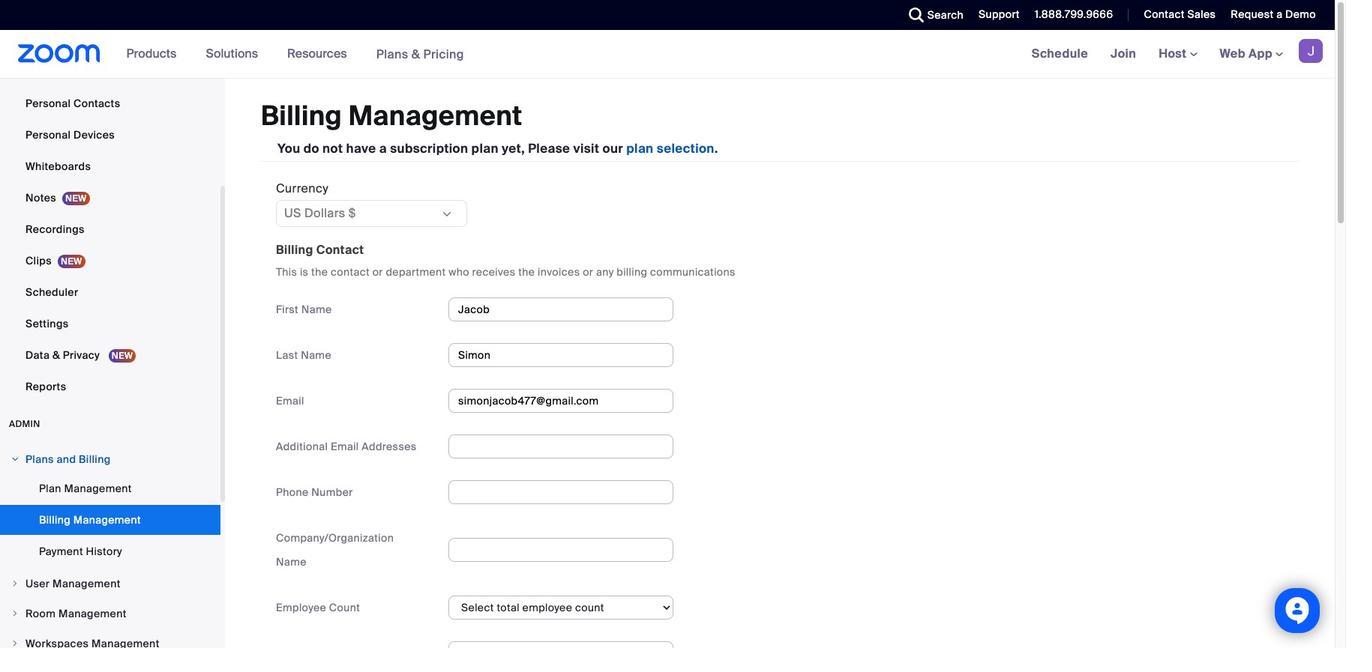 Task type: describe. For each thing, give the bounding box(es) containing it.
schedule link
[[1021, 30, 1100, 78]]

solutions button
[[206, 30, 265, 78]]

us dollars $
[[284, 205, 356, 221]]

please
[[528, 140, 570, 156]]

web app button
[[1220, 46, 1284, 62]]

do
[[304, 140, 320, 156]]

billing management inside main content main content
[[261, 99, 522, 134]]

employee count
[[276, 601, 360, 615]]

right image for plans
[[11, 455, 20, 464]]

meetings navigation
[[1021, 30, 1335, 79]]

number
[[312, 486, 353, 499]]

settings
[[26, 317, 69, 331]]

products
[[126, 46, 177, 62]]

plan
[[39, 482, 61, 496]]

clips link
[[0, 246, 221, 276]]

web app
[[1220, 46, 1273, 62]]

subscription
[[390, 140, 468, 156]]

payment history link
[[0, 537, 221, 567]]

0 vertical spatial a
[[1277, 8, 1283, 21]]

billing inside billing management "link"
[[39, 514, 70, 527]]

payment
[[39, 545, 83, 559]]

management inside menu item
[[53, 578, 121, 591]]

is
[[300, 265, 309, 279]]

2 right image from the top
[[11, 640, 20, 649]]

first
[[276, 303, 299, 316]]

show options image
[[441, 208, 453, 220]]

selection
[[657, 140, 715, 156]]

0 vertical spatial email
[[276, 394, 304, 408]]

2 the from the left
[[519, 265, 535, 279]]

admin menu menu
[[0, 446, 221, 649]]

you do not have a subscription plan yet, please visit our plan selection .
[[278, 140, 718, 156]]

our
[[603, 140, 623, 156]]

receives
[[472, 265, 516, 279]]

first name
[[276, 303, 332, 316]]

management down plans and billing menu item
[[64, 482, 132, 496]]

have
[[346, 140, 376, 156]]

billing inside plans and billing menu item
[[79, 453, 111, 467]]

.
[[715, 140, 718, 156]]

personal contacts link
[[0, 89, 221, 119]]

management inside main content main content
[[349, 99, 522, 134]]

privacy
[[63, 349, 100, 362]]

2 plan from the left
[[627, 140, 654, 156]]

side navigation navigation
[[0, 0, 225, 649]]

host button
[[1159, 46, 1198, 62]]

user
[[26, 578, 50, 591]]

data & privacy
[[26, 349, 103, 362]]

0 vertical spatial contact
[[1144, 8, 1185, 21]]

zoom logo image
[[18, 44, 100, 63]]

plan selection link
[[627, 140, 715, 156]]

name for company/organization name
[[276, 556, 307, 569]]

notes
[[26, 191, 56, 205]]

demo
[[1286, 8, 1317, 21]]

devices
[[74, 128, 115, 142]]

whiteboards
[[26, 160, 91, 173]]

currency
[[276, 180, 329, 196]]

schedule
[[1032, 46, 1089, 62]]

join
[[1111, 46, 1137, 62]]

employee
[[276, 601, 326, 615]]

company/organization
[[276, 532, 394, 545]]

and
[[57, 453, 76, 467]]

this
[[276, 265, 297, 279]]

invoices
[[538, 265, 580, 279]]

room management menu item
[[0, 600, 221, 629]]

recordings link
[[0, 215, 221, 245]]

2 or from the left
[[583, 265, 594, 279]]

phone number
[[276, 486, 353, 499]]

resources
[[287, 46, 347, 62]]

1 the from the left
[[311, 265, 328, 279]]

personal for personal devices
[[26, 128, 71, 142]]

billing contact this is the contact or department who receives the invoices or any billing communications
[[276, 242, 736, 279]]

reports
[[26, 380, 66, 394]]



Task type: vqa. For each thing, say whether or not it's contained in the screenshot.
personal for Personal Devices
yes



Task type: locate. For each thing, give the bounding box(es) containing it.
contact sales
[[1144, 8, 1216, 21]]

0 vertical spatial right image
[[11, 455, 20, 464]]

a
[[1277, 8, 1283, 21], [379, 140, 387, 156]]

you
[[278, 140, 300, 156]]

support
[[979, 8, 1020, 21]]

0 vertical spatial name
[[301, 303, 332, 316]]

0 horizontal spatial &
[[52, 349, 60, 362]]

contact inside billing contact this is the contact or department who receives the invoices or any billing communications
[[316, 242, 364, 258]]

management up "subscription"
[[349, 99, 522, 134]]

dollars
[[305, 205, 345, 221]]

sales
[[1188, 8, 1216, 21]]

plan
[[472, 140, 499, 156], [627, 140, 654, 156]]

the left invoices
[[519, 265, 535, 279]]

or left any
[[583, 265, 594, 279]]

billing right and
[[79, 453, 111, 467]]

name right first at the top left
[[301, 303, 332, 316]]

room
[[26, 608, 56, 621]]

1 horizontal spatial email
[[331, 440, 359, 454]]

0 horizontal spatial plans
[[26, 453, 54, 467]]

whiteboards link
[[0, 152, 221, 182]]

right image
[[11, 610, 20, 619], [11, 640, 20, 649]]

phone for phone number
[[276, 486, 309, 499]]

2 personal from the top
[[26, 128, 71, 142]]

scheduler
[[26, 286, 78, 299]]

None text field
[[449, 298, 674, 322], [449, 435, 674, 459], [449, 538, 674, 562], [449, 642, 674, 649], [449, 298, 674, 322], [449, 435, 674, 459], [449, 538, 674, 562], [449, 642, 674, 649]]

phone inside personal menu menu
[[26, 65, 58, 79]]

0 vertical spatial &
[[412, 46, 420, 62]]

1 horizontal spatial or
[[583, 265, 594, 279]]

1 personal from the top
[[26, 97, 71, 110]]

0 vertical spatial personal
[[26, 97, 71, 110]]

department
[[386, 265, 446, 279]]

admin
[[9, 419, 40, 431]]

clips
[[26, 254, 52, 268]]

any
[[596, 265, 614, 279]]

& inside personal menu menu
[[52, 349, 60, 362]]

phone inside main content main content
[[276, 486, 309, 499]]

name for first name
[[301, 303, 332, 316]]

plans left pricing
[[376, 46, 409, 62]]

room management
[[26, 608, 127, 621]]

0 horizontal spatial email
[[276, 394, 304, 408]]

1 vertical spatial phone
[[276, 486, 309, 499]]

a right have
[[379, 140, 387, 156]]

menu item
[[0, 630, 221, 649]]

personal menu menu
[[0, 0, 221, 404]]

personal up whiteboards
[[26, 128, 71, 142]]

personal devices
[[26, 128, 115, 142]]

email down last on the bottom of page
[[276, 394, 304, 408]]

banner containing products
[[0, 30, 1335, 79]]

app
[[1249, 46, 1273, 62]]

billing up this
[[276, 242, 313, 258]]

plans inside menu item
[[26, 453, 54, 467]]

request
[[1231, 8, 1274, 21]]

name right last on the bottom of page
[[301, 349, 332, 362]]

right image inside user management menu item
[[11, 580, 20, 589]]

1 vertical spatial personal
[[26, 128, 71, 142]]

email right the additional
[[331, 440, 359, 454]]

web
[[1220, 46, 1246, 62]]

plan left the yet,
[[472, 140, 499, 156]]

1 plan from the left
[[472, 140, 499, 156]]

billing management up have
[[261, 99, 522, 134]]

personal for personal contacts
[[26, 97, 71, 110]]

management down user management menu item
[[59, 608, 127, 621]]

contact up contact
[[316, 242, 364, 258]]

1 horizontal spatial billing management
[[261, 99, 522, 134]]

management up room management
[[53, 578, 121, 591]]

or right contact
[[373, 265, 383, 279]]

plans & pricing link
[[376, 46, 464, 62], [376, 46, 464, 62]]

history
[[86, 545, 122, 559]]

a inside main content
[[379, 140, 387, 156]]

product information navigation
[[115, 30, 476, 79]]

management up history
[[73, 514, 141, 527]]

data
[[26, 349, 50, 362]]

last name
[[276, 349, 332, 362]]

right image down admin
[[11, 455, 20, 464]]

personal up personal devices
[[26, 97, 71, 110]]

0 vertical spatial right image
[[11, 610, 20, 619]]

name inside company/organization name
[[276, 556, 307, 569]]

right image
[[11, 455, 20, 464], [11, 580, 20, 589]]

additional
[[276, 440, 328, 454]]

support link
[[968, 0, 1024, 30], [979, 8, 1020, 21]]

addresses
[[362, 440, 417, 454]]

$
[[349, 205, 356, 221]]

personal
[[26, 97, 71, 110], [26, 128, 71, 142]]

management inside menu item
[[59, 608, 127, 621]]

plans for plans and billing
[[26, 453, 54, 467]]

& inside product information navigation
[[412, 46, 420, 62]]

1 vertical spatial contact
[[316, 242, 364, 258]]

additional email addresses
[[276, 440, 417, 454]]

data & privacy link
[[0, 341, 221, 371]]

name up employee at the left of page
[[276, 556, 307, 569]]

plans inside product information navigation
[[376, 46, 409, 62]]

billing up do
[[261, 99, 342, 134]]

billing inside billing contact this is the contact or department who receives the invoices or any billing communications
[[276, 242, 313, 258]]

billing management inside "link"
[[39, 514, 141, 527]]

email
[[276, 394, 304, 408], [331, 440, 359, 454]]

0 horizontal spatial or
[[373, 265, 383, 279]]

0 horizontal spatial plan
[[472, 140, 499, 156]]

1 vertical spatial right image
[[11, 640, 20, 649]]

products button
[[126, 30, 183, 78]]

count
[[329, 601, 360, 615]]

payment history
[[39, 545, 122, 559]]

phone
[[26, 65, 58, 79], [276, 486, 309, 499]]

billing management down plan management at the bottom left
[[39, 514, 141, 527]]

resources button
[[287, 30, 354, 78]]

personal devices link
[[0, 120, 221, 150]]

yet,
[[502, 140, 525, 156]]

1 horizontal spatial plans
[[376, 46, 409, 62]]

plans and billing menu
[[0, 474, 221, 569]]

phone left "number"
[[276, 486, 309, 499]]

user management
[[26, 578, 121, 591]]

profile picture image
[[1299, 39, 1323, 63]]

search
[[928, 8, 964, 22]]

reports link
[[0, 372, 221, 402]]

recordings
[[26, 223, 85, 236]]

& for privacy
[[52, 349, 60, 362]]

pricing
[[423, 46, 464, 62]]

contacts
[[74, 97, 120, 110]]

0 vertical spatial billing management
[[261, 99, 522, 134]]

1 horizontal spatial a
[[1277, 8, 1283, 21]]

the right is
[[311, 265, 328, 279]]

solutions
[[206, 46, 258, 62]]

join link
[[1100, 30, 1148, 78]]

&
[[412, 46, 420, 62], [52, 349, 60, 362]]

1 horizontal spatial plan
[[627, 140, 654, 156]]

2 right image from the top
[[11, 580, 20, 589]]

1 or from the left
[[373, 265, 383, 279]]

1 vertical spatial right image
[[11, 580, 20, 589]]

name for last name
[[301, 349, 332, 362]]

management
[[349, 99, 522, 134], [64, 482, 132, 496], [73, 514, 141, 527], [53, 578, 121, 591], [59, 608, 127, 621]]

billing management link
[[0, 506, 221, 536]]

& left pricing
[[412, 46, 420, 62]]

phone down 'zoom logo'
[[26, 65, 58, 79]]

a left demo
[[1277, 8, 1283, 21]]

0 horizontal spatial a
[[379, 140, 387, 156]]

1 vertical spatial name
[[301, 349, 332, 362]]

main content main content
[[225, 78, 1335, 649]]

1 right image from the top
[[11, 455, 20, 464]]

management inside "link"
[[73, 514, 141, 527]]

1 vertical spatial email
[[331, 440, 359, 454]]

plans
[[376, 46, 409, 62], [26, 453, 54, 467]]

0 horizontal spatial the
[[311, 265, 328, 279]]

plans for plans & pricing
[[376, 46, 409, 62]]

1 horizontal spatial the
[[519, 265, 535, 279]]

personal contacts
[[26, 97, 120, 110]]

0 horizontal spatial phone
[[26, 65, 58, 79]]

user management menu item
[[0, 570, 221, 599]]

right image inside room management menu item
[[11, 610, 20, 619]]

1 right image from the top
[[11, 610, 20, 619]]

host
[[1159, 46, 1190, 62]]

name
[[301, 303, 332, 316], [301, 349, 332, 362], [276, 556, 307, 569]]

plan management
[[39, 482, 132, 496]]

1 vertical spatial &
[[52, 349, 60, 362]]

company/organization name
[[276, 532, 394, 569]]

us dollars $ button
[[284, 205, 440, 223]]

contact left sales
[[1144, 8, 1185, 21]]

right image for user
[[11, 580, 20, 589]]

notes link
[[0, 183, 221, 213]]

not
[[323, 140, 343, 156]]

phone for phone
[[26, 65, 58, 79]]

personal inside personal contacts 'link'
[[26, 97, 71, 110]]

1 horizontal spatial phone
[[276, 486, 309, 499]]

settings link
[[0, 309, 221, 339]]

banner
[[0, 30, 1335, 79]]

who
[[449, 265, 470, 279]]

billing down plan
[[39, 514, 70, 527]]

search button
[[898, 0, 968, 30]]

right image inside plans and billing menu item
[[11, 455, 20, 464]]

1 vertical spatial billing management
[[39, 514, 141, 527]]

0 horizontal spatial billing management
[[39, 514, 141, 527]]

plans & pricing
[[376, 46, 464, 62]]

& for pricing
[[412, 46, 420, 62]]

1 horizontal spatial &
[[412, 46, 420, 62]]

1 vertical spatial plans
[[26, 453, 54, 467]]

billing
[[261, 99, 342, 134], [276, 242, 313, 258], [79, 453, 111, 467], [39, 514, 70, 527]]

communications
[[650, 265, 736, 279]]

contact sales link
[[1133, 0, 1220, 30], [1144, 8, 1216, 21]]

& right data
[[52, 349, 60, 362]]

plan right our
[[627, 140, 654, 156]]

plans left and
[[26, 453, 54, 467]]

scheduler link
[[0, 278, 221, 308]]

plans and billing
[[26, 453, 111, 467]]

personal inside personal devices link
[[26, 128, 71, 142]]

2 vertical spatial name
[[276, 556, 307, 569]]

1 horizontal spatial contact
[[1144, 8, 1185, 21]]

plans and billing menu item
[[0, 446, 221, 474]]

request a demo
[[1231, 8, 1317, 21]]

visit
[[574, 140, 600, 156]]

phone link
[[0, 57, 221, 87]]

0 vertical spatial phone
[[26, 65, 58, 79]]

0 vertical spatial plans
[[376, 46, 409, 62]]

1 vertical spatial a
[[379, 140, 387, 156]]

billing management
[[261, 99, 522, 134], [39, 514, 141, 527]]

billing
[[617, 265, 648, 279]]

contact
[[1144, 8, 1185, 21], [316, 242, 364, 258]]

right image left user
[[11, 580, 20, 589]]

None text field
[[449, 343, 674, 367], [449, 389, 674, 413], [449, 481, 674, 505], [449, 343, 674, 367], [449, 389, 674, 413], [449, 481, 674, 505]]

0 horizontal spatial contact
[[316, 242, 364, 258]]



